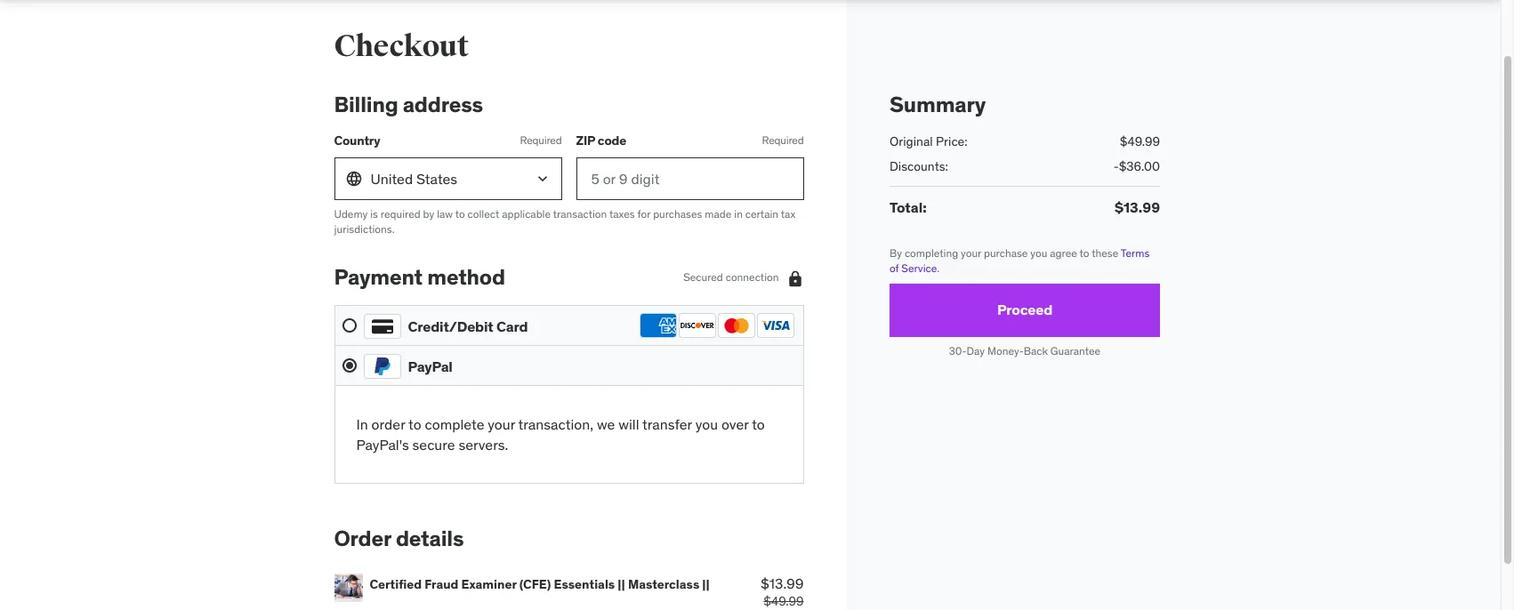 Task type: describe. For each thing, give the bounding box(es) containing it.
$36.00
[[1119, 158, 1160, 174]]

order details element
[[334, 525, 804, 611]]

your inside in order to complete your transaction, we will transfer you over to paypal's secure servers.
[[488, 416, 515, 434]]

transaction,
[[518, 416, 594, 434]]

(cfe)
[[520, 577, 551, 593]]

order details
[[334, 525, 464, 553]]

$49.99 inside summary element
[[1120, 133, 1160, 149]]

certified
[[370, 577, 422, 593]]

back
[[1024, 344, 1048, 358]]

small image
[[786, 269, 804, 287]]

servers.
[[459, 436, 509, 454]]

for
[[638, 207, 651, 221]]

proceed
[[997, 301, 1053, 319]]

price:
[[936, 133, 968, 149]]

in
[[734, 207, 743, 221]]

buyables image
[[334, 574, 363, 602]]

credit/debit card button
[[342, 313, 796, 339]]

in order to complete your transaction, we will transfer you over to paypal's secure servers.
[[356, 416, 765, 454]]

fraud
[[425, 577, 459, 593]]

we
[[597, 416, 615, 434]]

billing
[[334, 91, 398, 118]]

required for country
[[520, 134, 562, 147]]

30-day money-back guarantee
[[949, 344, 1101, 358]]

complete
[[425, 416, 485, 434]]

details
[[396, 525, 464, 553]]

connection
[[726, 271, 779, 284]]

payment method
[[334, 264, 505, 291]]

country
[[334, 133, 380, 149]]

order
[[372, 416, 405, 434]]

will
[[619, 416, 639, 434]]

code
[[598, 133, 627, 149]]

discover image
[[679, 313, 716, 338]]

applicable
[[502, 207, 551, 221]]

zip code
[[576, 133, 627, 149]]

of
[[890, 262, 899, 275]]

$49.99 inside $13.99 $49.99
[[764, 594, 804, 610]]

visa image
[[757, 313, 794, 338]]

original
[[890, 133, 933, 149]]

$13.99 for $13.99 $49.99
[[761, 575, 804, 593]]

these
[[1092, 247, 1119, 260]]

total:
[[890, 199, 927, 216]]

order
[[334, 525, 391, 553]]

payment method element
[[334, 264, 804, 484]]

law
[[437, 207, 453, 221]]

guarantee
[[1051, 344, 1101, 358]]

credit/debit
[[408, 317, 494, 335]]

to right 'order'
[[409, 416, 422, 434]]

$13.99 $49.99
[[761, 575, 804, 610]]

paypal's
[[356, 436, 409, 454]]

transaction
[[553, 207, 607, 221]]

essentials
[[554, 577, 615, 593]]

transfer
[[643, 416, 692, 434]]

to inside udemy is required by law to collect applicable transaction taxes for purchases made in certain tax jurisdictions.
[[455, 207, 465, 221]]

in
[[356, 416, 368, 434]]

day
[[967, 344, 985, 358]]

to right 'over'
[[752, 416, 765, 434]]

tax
[[781, 207, 796, 221]]

jurisdictions.
[[334, 222, 395, 235]]

service
[[901, 262, 937, 275]]

made
[[705, 207, 732, 221]]

terms of service
[[890, 247, 1150, 275]]

30-
[[949, 344, 967, 358]]

paypal
[[408, 357, 453, 375]]

money-
[[987, 344, 1024, 358]]

0 vertical spatial you
[[1030, 247, 1047, 260]]



Task type: vqa. For each thing, say whether or not it's contained in the screenshot.
The Made
yes



Task type: locate. For each thing, give the bounding box(es) containing it.
you left 'over'
[[696, 416, 718, 434]]

agree
[[1050, 247, 1077, 260]]

$13.99 inside summary element
[[1115, 199, 1160, 216]]

you left agree
[[1030, 247, 1047, 260]]

method
[[427, 264, 505, 291]]

you
[[1030, 247, 1047, 260], [696, 416, 718, 434]]

0 horizontal spatial your
[[488, 416, 515, 434]]

required
[[381, 207, 421, 221]]

1 || from the left
[[618, 577, 626, 593]]

|| right the essentials
[[618, 577, 626, 593]]

1 vertical spatial $49.99
[[764, 594, 804, 610]]

secured connection
[[684, 271, 779, 284]]

by
[[890, 247, 902, 260]]

1 vertical spatial you
[[696, 416, 718, 434]]

0 vertical spatial $13.99
[[1115, 199, 1160, 216]]

.
[[937, 262, 940, 275]]

your
[[961, 247, 981, 260], [488, 416, 515, 434]]

to right law
[[455, 207, 465, 221]]

by completing your purchase you agree to these
[[890, 247, 1121, 260]]

your up servers. at the bottom of the page
[[488, 416, 515, 434]]

summary element
[[890, 91, 1160, 218]]

zip
[[576, 133, 595, 149]]

0 vertical spatial your
[[961, 247, 981, 260]]

|| right 'masterclass'
[[703, 577, 710, 593]]

terms of service link
[[890, 247, 1150, 275]]

$49.99
[[1120, 133, 1160, 149], [764, 594, 804, 610]]

billing address element
[[334, 91, 804, 237]]

2 || from the left
[[703, 577, 710, 593]]

||
[[618, 577, 626, 593], [703, 577, 710, 593]]

paypal image
[[364, 354, 401, 379]]

0 horizontal spatial required
[[520, 134, 562, 147]]

0 horizontal spatial $49.99
[[764, 594, 804, 610]]

billing address
[[334, 91, 483, 118]]

$13.99
[[1115, 199, 1160, 216], [761, 575, 804, 593]]

mastercard image
[[718, 313, 755, 338]]

checkout
[[334, 28, 469, 65]]

original price:
[[890, 133, 968, 149]]

secure
[[413, 436, 455, 454]]

you inside in order to complete your transaction, we will transfer you over to paypal's secure servers.
[[696, 416, 718, 434]]

5 or 9 digit text field
[[576, 157, 804, 200]]

payment
[[334, 264, 423, 291]]

paypal button
[[342, 354, 796, 379]]

0 horizontal spatial you
[[696, 416, 718, 434]]

0 horizontal spatial $13.99
[[761, 575, 804, 593]]

discounts:
[[890, 158, 948, 174]]

1 horizontal spatial ||
[[703, 577, 710, 593]]

card
[[497, 317, 528, 335]]

secured
[[684, 271, 723, 284]]

by
[[423, 207, 435, 221]]

required left zip
[[520, 134, 562, 147]]

examiner
[[461, 577, 517, 593]]

your left purchase
[[961, 247, 981, 260]]

certain
[[746, 207, 779, 221]]

is
[[370, 207, 378, 221]]

to
[[455, 207, 465, 221], [1080, 247, 1089, 260], [409, 416, 422, 434], [752, 416, 765, 434]]

$13.99 inside order details element
[[761, 575, 804, 593]]

proceed button
[[890, 284, 1160, 337]]

0 vertical spatial $49.99
[[1120, 133, 1160, 149]]

1 horizontal spatial required
[[762, 134, 804, 147]]

0 horizontal spatial ||
[[618, 577, 626, 593]]

1 horizontal spatial $49.99
[[1120, 133, 1160, 149]]

1 vertical spatial $13.99
[[761, 575, 804, 593]]

over
[[722, 416, 749, 434]]

purchase
[[984, 247, 1028, 260]]

- $36.00
[[1114, 158, 1160, 174]]

address
[[403, 91, 483, 118]]

completing
[[905, 247, 958, 260]]

udemy
[[334, 207, 368, 221]]

terms
[[1121, 247, 1150, 260]]

1 horizontal spatial $13.99
[[1115, 199, 1160, 216]]

taxes
[[610, 207, 635, 221]]

summary
[[890, 91, 986, 118]]

1 required from the left
[[520, 134, 562, 147]]

to left the these on the top of the page
[[1080, 247, 1089, 260]]

1 vertical spatial your
[[488, 416, 515, 434]]

1 horizontal spatial your
[[961, 247, 981, 260]]

required up tax
[[762, 134, 804, 147]]

$13.99 for $13.99
[[1115, 199, 1160, 216]]

collect
[[468, 207, 500, 221]]

amex image
[[639, 313, 677, 338]]

udemy is required by law to collect applicable transaction taxes for purchases made in certain tax jurisdictions.
[[334, 207, 796, 235]]

-
[[1114, 158, 1119, 174]]

purchases
[[653, 207, 703, 221]]

credit/debit card
[[408, 317, 528, 335]]

masterclass
[[628, 577, 700, 593]]

1 horizontal spatial you
[[1030, 247, 1047, 260]]

certified fraud examiner (cfe) essentials || masterclass ||
[[370, 577, 710, 593]]

2 required from the left
[[762, 134, 804, 147]]

required for zip code
[[762, 134, 804, 147]]

required
[[520, 134, 562, 147], [762, 134, 804, 147]]

card image
[[364, 314, 401, 339]]



